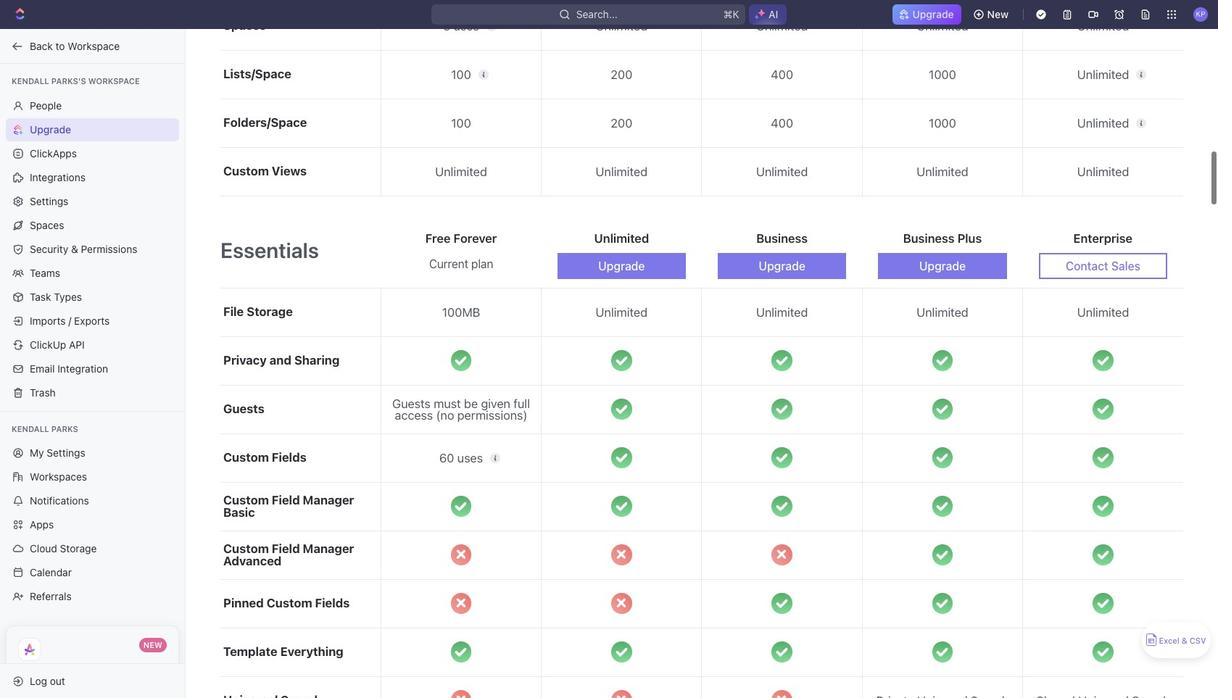 Task type: locate. For each thing, give the bounding box(es) containing it.
kendall up people
[[12, 76, 49, 86]]

task types
[[30, 290, 82, 303]]

be
[[464, 396, 478, 411]]

storage right file
[[247, 305, 293, 319]]

0 horizontal spatial &
[[71, 243, 78, 255]]

check image
[[451, 350, 471, 371], [611, 350, 632, 371], [772, 350, 792, 371], [611, 399, 632, 420], [772, 399, 792, 420], [932, 399, 953, 420], [1093, 399, 1113, 420], [772, 448, 792, 468], [1093, 448, 1113, 468], [451, 496, 471, 517], [611, 496, 632, 517], [772, 496, 792, 517], [1093, 593, 1113, 614], [451, 642, 471, 663], [611, 642, 632, 663], [772, 642, 792, 663], [932, 642, 953, 663], [1093, 642, 1113, 663]]

storage for cloud storage
[[60, 542, 97, 555]]

custom
[[223, 164, 269, 179], [223, 450, 269, 465], [223, 493, 269, 507], [223, 541, 269, 556], [267, 596, 312, 611]]

log out button
[[6, 670, 173, 693]]

full
[[513, 396, 530, 411]]

1 horizontal spatial new
[[987, 8, 1009, 20]]

200
[[611, 67, 632, 82], [611, 116, 632, 130]]

upgrade button for business
[[718, 253, 846, 279]]

free
[[425, 231, 451, 245]]

1 vertical spatial &
[[1182, 636, 1187, 646]]

business
[[756, 231, 808, 245], [903, 231, 955, 245]]

upgrade
[[912, 8, 954, 20], [30, 123, 71, 135], [598, 259, 645, 272], [759, 259, 805, 272], [919, 259, 966, 272]]

task types link
[[6, 285, 179, 308]]

out
[[50, 675, 65, 687]]

api
[[69, 338, 85, 351]]

notifications link
[[6, 489, 179, 513]]

settings
[[30, 195, 68, 207], [47, 447, 85, 459]]

1 upgrade button from the left
[[557, 253, 686, 279]]

parks
[[51, 424, 78, 433]]

1 vertical spatial new
[[143, 640, 162, 650]]

clickup api
[[30, 338, 85, 351]]

workspaces
[[30, 471, 87, 483]]

close image
[[451, 545, 471, 565], [611, 545, 632, 565]]

0 horizontal spatial close image
[[451, 593, 471, 614]]

0 vertical spatial new
[[987, 8, 1009, 20]]

⌘k
[[724, 8, 740, 20]]

custom down basic
[[223, 541, 269, 556]]

guests
[[392, 396, 431, 411], [223, 402, 264, 416]]

1 horizontal spatial fields
[[315, 596, 350, 611]]

1 400 from the top
[[771, 67, 793, 82]]

plan
[[471, 257, 493, 270]]

0 horizontal spatial spaces
[[30, 219, 64, 231]]

storage inside 'link'
[[60, 542, 97, 555]]

types
[[54, 290, 82, 303]]

2 200 from the top
[[611, 116, 632, 130]]

workspace for kendall parks's workspace
[[88, 76, 140, 86]]

people link
[[6, 94, 179, 117]]

workspace up people 'link'
[[88, 76, 140, 86]]

email integration link
[[6, 357, 179, 380]]

privacy and sharing
[[223, 353, 340, 368]]

guests for guests
[[223, 402, 264, 416]]

check image
[[932, 350, 953, 371], [1093, 350, 1113, 371], [611, 448, 632, 468], [932, 448, 953, 468], [932, 496, 953, 517], [1093, 496, 1113, 517], [932, 545, 953, 565], [1093, 545, 1113, 565], [772, 593, 792, 614], [932, 593, 953, 614]]

business plus
[[903, 231, 982, 245]]

1 vertical spatial storage
[[60, 542, 97, 555]]

0 horizontal spatial upgrade button
[[557, 253, 686, 279]]

email
[[30, 362, 55, 374]]

0 vertical spatial spaces
[[223, 18, 266, 33]]

0 vertical spatial storage
[[247, 305, 293, 319]]

custom inside custom field manager basic
[[223, 493, 269, 507]]

0 vertical spatial 400
[[771, 67, 793, 82]]

kendall up my
[[12, 424, 49, 433]]

field down custom fields
[[272, 493, 300, 507]]

cloud storage
[[30, 542, 97, 555]]

manager for custom field manager advanced
[[303, 541, 354, 556]]

1 horizontal spatial business
[[903, 231, 955, 245]]

excel & csv
[[1159, 636, 1206, 646]]

field down custom field manager basic on the bottom left
[[272, 541, 300, 556]]

storage for file storage
[[247, 305, 293, 319]]

custom field manager advanced
[[223, 541, 354, 568]]

2 upgrade button from the left
[[718, 253, 846, 279]]

back to workspace
[[30, 40, 120, 52]]

0 vertical spatial manager
[[303, 493, 354, 507]]

1 vertical spatial kendall
[[12, 424, 49, 433]]

custom up basic
[[223, 450, 269, 465]]

kendall parks's workspace
[[12, 76, 140, 86]]

integrations link
[[6, 166, 179, 189]]

uses for 60 uses
[[457, 451, 483, 465]]

1000
[[929, 67, 956, 82], [929, 116, 956, 130]]

upgrade for unlimited
[[598, 259, 645, 272]]

guests down privacy at bottom left
[[223, 402, 264, 416]]

new
[[987, 8, 1009, 20], [143, 640, 162, 650]]

field inside custom field manager basic
[[272, 493, 300, 507]]

apps link
[[6, 513, 179, 537]]

guests inside guests must be given full access (no permissions)
[[392, 396, 431, 411]]

100
[[451, 67, 471, 82], [451, 116, 471, 130]]

storage
[[247, 305, 293, 319], [60, 542, 97, 555]]

folders/space
[[223, 115, 307, 130]]

2 400 from the top
[[771, 116, 793, 130]]

2 business from the left
[[903, 231, 955, 245]]

1 vertical spatial spaces
[[30, 219, 64, 231]]

1 kendall from the top
[[12, 76, 49, 86]]

upgrade link left new button
[[892, 4, 961, 25]]

0 vertical spatial kendall
[[12, 76, 49, 86]]

kendall
[[12, 76, 49, 86], [12, 424, 49, 433]]

manager up custom field manager advanced on the bottom left
[[303, 493, 354, 507]]

1 horizontal spatial close image
[[611, 593, 632, 614]]

2 horizontal spatial upgrade button
[[878, 253, 1007, 279]]

custom for custom field manager advanced
[[223, 541, 269, 556]]

1 vertical spatial 1000
[[929, 116, 956, 130]]

workspace inside button
[[68, 40, 120, 52]]

kp
[[1196, 10, 1205, 18]]

teams link
[[6, 261, 179, 285]]

0 horizontal spatial fields
[[272, 450, 306, 465]]

fields
[[272, 450, 306, 465], [315, 596, 350, 611]]

storage down apps link
[[60, 542, 97, 555]]

0 horizontal spatial business
[[756, 231, 808, 245]]

1 vertical spatial 200
[[611, 116, 632, 130]]

upgrade button for unlimited
[[557, 253, 686, 279]]

1 1000 from the top
[[929, 67, 956, 82]]

uses right 60
[[457, 451, 483, 465]]

60 uses
[[439, 451, 483, 465]]

imports / exports
[[30, 314, 110, 327]]

kendall for my settings
[[12, 424, 49, 433]]

1 horizontal spatial upgrade link
[[892, 4, 961, 25]]

1 vertical spatial 400
[[771, 116, 793, 130]]

100mb
[[442, 305, 480, 319]]

1 horizontal spatial upgrade button
[[718, 253, 846, 279]]

0 horizontal spatial storage
[[60, 542, 97, 555]]

1 vertical spatial uses
[[457, 451, 483, 465]]

1 vertical spatial 100
[[451, 116, 471, 130]]

0 vertical spatial 1000
[[929, 67, 956, 82]]

0 vertical spatial 100
[[451, 67, 471, 82]]

settings down parks
[[47, 447, 85, 459]]

contact sales
[[1066, 259, 1140, 272]]

ai
[[769, 8, 778, 20]]

workspace right to
[[68, 40, 120, 52]]

1 horizontal spatial spaces
[[223, 18, 266, 33]]

spaces up lists/space in the left top of the page
[[223, 18, 266, 33]]

fields up custom field manager basic on the bottom left
[[272, 450, 306, 465]]

current plan
[[429, 257, 493, 270]]

3 upgrade button from the left
[[878, 253, 1007, 279]]

workspace
[[68, 40, 120, 52], [88, 76, 140, 86]]

400 for lists/space
[[771, 67, 793, 82]]

uses right 5
[[453, 19, 479, 33]]

custom for custom fields
[[223, 450, 269, 465]]

kendall for people
[[12, 76, 49, 86]]

0 vertical spatial field
[[272, 493, 300, 507]]

0 horizontal spatial upgrade link
[[6, 118, 179, 141]]

1 vertical spatial field
[[272, 541, 300, 556]]

1 horizontal spatial guests
[[392, 396, 431, 411]]

custom down custom fields
[[223, 493, 269, 507]]

custom left views
[[223, 164, 269, 179]]

1 business from the left
[[756, 231, 808, 245]]

2 field from the top
[[272, 541, 300, 556]]

custom views
[[223, 164, 307, 179]]

privacy
[[223, 353, 267, 368]]

manager down custom field manager basic on the bottom left
[[303, 541, 354, 556]]

clickapps
[[30, 147, 77, 159]]

upgrade button
[[557, 253, 686, 279], [718, 253, 846, 279], [878, 253, 1007, 279]]

unlimited
[[596, 19, 648, 33], [756, 19, 808, 33], [917, 19, 968, 33], [1077, 19, 1129, 33], [1077, 67, 1129, 82], [1077, 116, 1129, 130], [435, 164, 487, 179], [596, 164, 648, 179], [756, 164, 808, 179], [917, 164, 968, 179], [1077, 164, 1129, 179], [594, 231, 649, 245], [596, 305, 648, 319], [756, 305, 808, 319], [917, 305, 968, 319], [1077, 305, 1129, 319]]

1 manager from the top
[[303, 493, 354, 507]]

2 1000 from the top
[[929, 116, 956, 130]]

2 manager from the top
[[303, 541, 354, 556]]

0 horizontal spatial close image
[[451, 545, 471, 565]]

0 vertical spatial workspace
[[68, 40, 120, 52]]

field inside custom field manager advanced
[[272, 541, 300, 556]]

0 vertical spatial uses
[[453, 19, 479, 33]]

given
[[481, 396, 510, 411]]

0 vertical spatial fields
[[272, 450, 306, 465]]

manager inside custom field manager advanced
[[303, 541, 354, 556]]

1 vertical spatial fields
[[315, 596, 350, 611]]

1 horizontal spatial storage
[[247, 305, 293, 319]]

0 vertical spatial &
[[71, 243, 78, 255]]

settings down integrations
[[30, 195, 68, 207]]

1 horizontal spatial &
[[1182, 636, 1187, 646]]

1 field from the top
[[272, 493, 300, 507]]

2 horizontal spatial close image
[[772, 545, 792, 565]]

manager inside custom field manager basic
[[303, 493, 354, 507]]

0 vertical spatial 200
[[611, 67, 632, 82]]

0 vertical spatial settings
[[30, 195, 68, 207]]

upgrade link up clickapps link
[[6, 118, 179, 141]]

1 vertical spatial workspace
[[88, 76, 140, 86]]

close image
[[772, 545, 792, 565], [451, 593, 471, 614], [611, 593, 632, 614]]

1 200 from the top
[[611, 67, 632, 82]]

0 horizontal spatial guests
[[223, 402, 264, 416]]

upgrade button for business plus
[[878, 253, 1007, 279]]

(no
[[436, 408, 454, 422]]

file
[[223, 305, 244, 319]]

guests left (no in the bottom left of the page
[[392, 396, 431, 411]]

1 vertical spatial settings
[[47, 447, 85, 459]]

1 horizontal spatial close image
[[611, 545, 632, 565]]

spaces up the security at the top left of page
[[30, 219, 64, 231]]

fields up everything
[[315, 596, 350, 611]]

1 vertical spatial manager
[[303, 541, 354, 556]]

& left csv
[[1182, 636, 1187, 646]]

2 kendall from the top
[[12, 424, 49, 433]]

cloud storage link
[[6, 537, 179, 560]]

custom inside custom field manager advanced
[[223, 541, 269, 556]]

essentials
[[220, 238, 319, 263]]

0 horizontal spatial new
[[143, 640, 162, 650]]

& right the security at the top left of page
[[71, 243, 78, 255]]



Task type: describe. For each thing, give the bounding box(es) containing it.
log
[[30, 675, 47, 687]]

excel
[[1159, 636, 1179, 646]]

0 vertical spatial upgrade link
[[892, 4, 961, 25]]

200 for folders/space
[[611, 116, 632, 130]]

400 for folders/space
[[771, 116, 793, 130]]

to
[[55, 40, 65, 52]]

advanced
[[223, 554, 282, 568]]

cloud
[[30, 542, 57, 555]]

calendar
[[30, 566, 72, 579]]

lists/space
[[223, 67, 291, 81]]

custom fields
[[223, 450, 306, 465]]

integration
[[57, 362, 108, 374]]

people
[[30, 99, 62, 111]]

custom right pinned
[[267, 596, 312, 611]]

referrals link
[[6, 585, 179, 608]]

pinned custom fields
[[223, 596, 350, 611]]

business for business plus
[[903, 231, 955, 245]]

guests must be given full access (no permissions)
[[392, 396, 530, 422]]

free forever
[[425, 231, 497, 245]]

60
[[439, 451, 454, 465]]

my settings link
[[6, 442, 179, 465]]

business for business
[[756, 231, 808, 245]]

/
[[68, 314, 71, 327]]

email integration
[[30, 362, 108, 374]]

integrations
[[30, 171, 86, 183]]

clickup
[[30, 338, 66, 351]]

5
[[443, 19, 450, 33]]

1 close image from the left
[[451, 545, 471, 565]]

everything
[[280, 645, 343, 659]]

back
[[30, 40, 53, 52]]

2 100 from the top
[[451, 116, 471, 130]]

my settings
[[30, 447, 85, 459]]

ai button
[[749, 4, 786, 25]]

new inside button
[[987, 8, 1009, 20]]

5 uses
[[443, 19, 479, 33]]

and
[[270, 353, 291, 368]]

security & permissions
[[30, 243, 137, 255]]

spaces link
[[6, 214, 179, 237]]

calendar link
[[6, 561, 179, 584]]

upgrade for business
[[759, 259, 805, 272]]

referrals
[[30, 590, 72, 602]]

1 100 from the top
[[451, 67, 471, 82]]

pinned
[[223, 596, 264, 611]]

& for csv
[[1182, 636, 1187, 646]]

uses for 5 uses
[[453, 19, 479, 33]]

notifications
[[30, 494, 89, 507]]

template
[[223, 645, 277, 659]]

imports
[[30, 314, 66, 327]]

task
[[30, 290, 51, 303]]

plus
[[957, 231, 982, 245]]

sharing
[[294, 353, 340, 368]]

file storage
[[223, 305, 293, 319]]

imports / exports link
[[6, 309, 179, 332]]

guests for guests must be given full access (no permissions)
[[392, 396, 431, 411]]

new button
[[967, 3, 1017, 26]]

contact sales button
[[1039, 253, 1167, 279]]

custom for custom views
[[223, 164, 269, 179]]

settings link
[[6, 190, 179, 213]]

permissions)
[[457, 408, 527, 422]]

parks's
[[51, 76, 86, 86]]

teams
[[30, 266, 60, 279]]

custom for custom field manager basic
[[223, 493, 269, 507]]

2 close image from the left
[[611, 545, 632, 565]]

access
[[395, 408, 433, 422]]

& for permissions
[[71, 243, 78, 255]]

workspace for back to workspace
[[68, 40, 120, 52]]

must
[[434, 396, 461, 411]]

apps
[[30, 518, 54, 531]]

manager for custom field manager basic
[[303, 493, 354, 507]]

clickup api link
[[6, 333, 179, 356]]

basic
[[223, 505, 255, 520]]

workspaces link
[[6, 465, 179, 489]]

kp button
[[1189, 3, 1212, 26]]

1000 for folders/space
[[929, 116, 956, 130]]

excel & csv link
[[1142, 622, 1211, 658]]

my
[[30, 447, 44, 459]]

sales
[[1111, 259, 1140, 272]]

back to workspace button
[[6, 34, 172, 58]]

enterprise
[[1073, 231, 1133, 245]]

upgrade for business plus
[[919, 259, 966, 272]]

log out
[[30, 675, 65, 687]]

clickapps link
[[6, 142, 179, 165]]

1 vertical spatial upgrade link
[[6, 118, 179, 141]]

field for basic
[[272, 493, 300, 507]]

exports
[[74, 314, 110, 327]]

contact
[[1066, 259, 1108, 272]]

template everything
[[223, 645, 343, 659]]

200 for lists/space
[[611, 67, 632, 82]]

1000 for lists/space
[[929, 67, 956, 82]]

kendall parks
[[12, 424, 78, 433]]

csv
[[1190, 636, 1206, 646]]

security
[[30, 243, 68, 255]]

field for advanced
[[272, 541, 300, 556]]

current
[[429, 257, 468, 270]]

trash link
[[6, 381, 179, 404]]



Task type: vqa. For each thing, say whether or not it's contained in the screenshot.
second 400 from the bottom
yes



